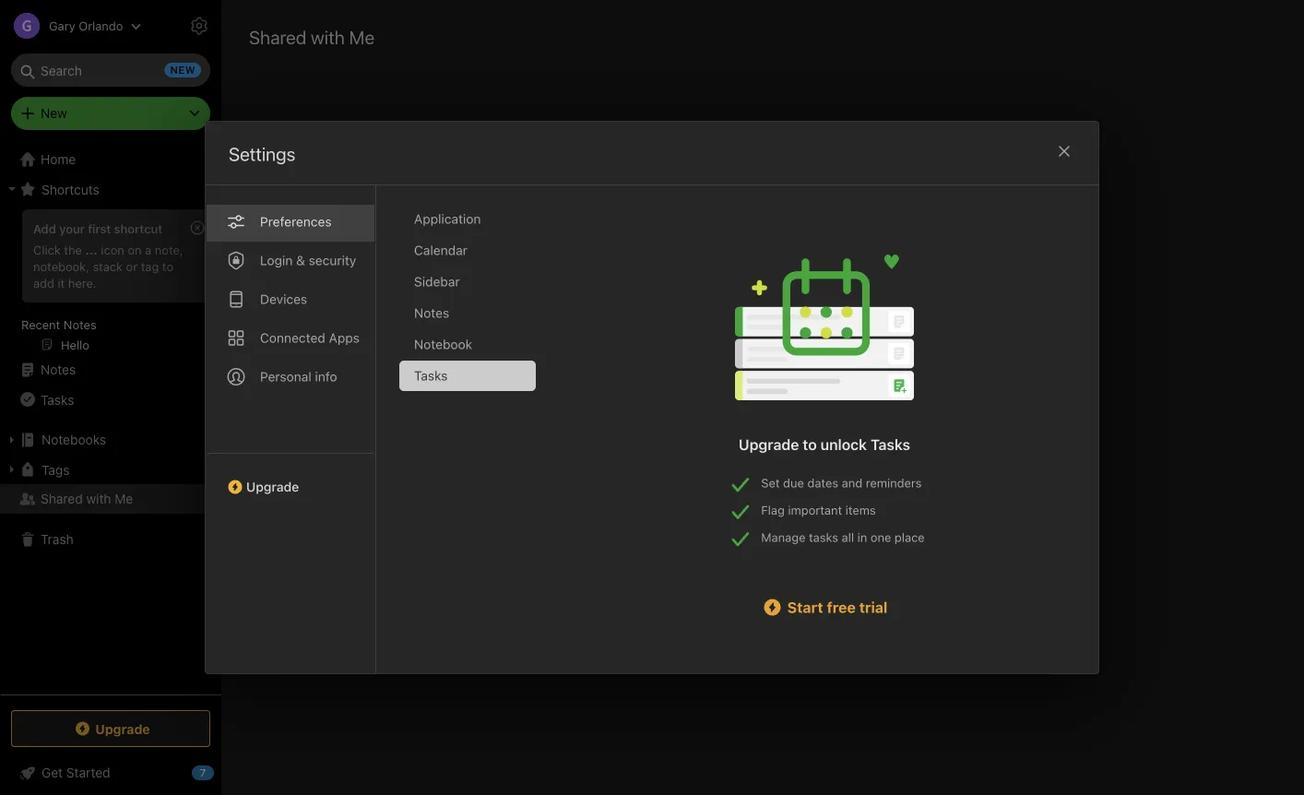 Task type: locate. For each thing, give the bounding box(es) containing it.
0 vertical spatial upgrade button
[[206, 453, 375, 502]]

shared with me link
[[0, 484, 220, 514]]

tasks
[[414, 368, 448, 383], [41, 392, 74, 407], [871, 436, 911, 453]]

tags button
[[0, 455, 220, 484]]

stack
[[93, 259, 123, 273]]

items
[[846, 503, 876, 517]]

tasks button
[[0, 385, 220, 414]]

shared down tags
[[41, 491, 83, 506]]

0 horizontal spatial upgrade
[[95, 721, 150, 736]]

to down note,
[[162, 259, 173, 273]]

1 horizontal spatial shared with me
[[249, 26, 375, 48]]

add your first shortcut
[[33, 221, 162, 235]]

1 vertical spatial shared with me
[[41, 491, 133, 506]]

to inside icon on a note, notebook, stack or tag to add it here.
[[162, 259, 173, 273]]

upgrade button
[[206, 453, 375, 502], [11, 710, 210, 747]]

0 horizontal spatial to
[[162, 259, 173, 273]]

info
[[315, 369, 337, 384]]

tasks inside tasks button
[[41, 392, 74, 407]]

login & security
[[260, 253, 356, 268]]

shortcut
[[114, 221, 162, 235]]

0 vertical spatial to
[[162, 259, 173, 273]]

here.
[[68, 276, 96, 289], [917, 486, 950, 503]]

tasks inside tasks tab
[[414, 368, 448, 383]]

tab list containing preferences
[[206, 185, 376, 673]]

due
[[783, 476, 804, 490]]

notebook tab
[[399, 329, 536, 360]]

calendar tab
[[399, 235, 536, 266]]

connected
[[260, 330, 325, 345]]

tasks up reminders
[[871, 436, 911, 453]]

1 horizontal spatial and
[[842, 476, 863, 490]]

tags
[[42, 462, 70, 477]]

notebooks
[[648, 486, 718, 503]]

notes down sidebar at the top left of page
[[414, 305, 449, 321]]

1 horizontal spatial upgrade
[[246, 479, 299, 494]]

0 vertical spatial shared with me
[[249, 26, 375, 48]]

notes inside the shared with me element
[[575, 486, 615, 503]]

0 vertical spatial tasks
[[414, 368, 448, 383]]

group inside tree
[[0, 204, 220, 363]]

flag
[[761, 503, 785, 517]]

upgrade to unlock tasks
[[739, 436, 911, 453]]

0 horizontal spatial shared
[[41, 491, 83, 506]]

to left unlock
[[803, 436, 817, 453]]

unlock
[[821, 436, 867, 453]]

1 horizontal spatial to
[[803, 436, 817, 453]]

tasks up notebooks
[[41, 392, 74, 407]]

notes right recent
[[64, 317, 97, 331]]

shared down nothing shared yet at the bottom right
[[722, 486, 768, 503]]

and inside the shared with me element
[[619, 486, 644, 503]]

will
[[831, 486, 853, 503]]

notes left notebooks
[[575, 486, 615, 503]]

notes
[[414, 305, 449, 321], [64, 317, 97, 331], [41, 362, 76, 377], [575, 486, 615, 503]]

apps
[[329, 330, 360, 345]]

shared right 'settings' image
[[249, 26, 307, 48]]

me inside "link"
[[115, 491, 133, 506]]

1 vertical spatial to
[[803, 436, 817, 453]]

tab list
[[206, 185, 376, 673], [399, 204, 551, 673]]

group containing add your first shortcut
[[0, 204, 220, 363]]

tasks down notebook
[[414, 368, 448, 383]]

and up items on the bottom right
[[842, 476, 863, 490]]

group
[[0, 204, 220, 363]]

0 horizontal spatial me
[[115, 491, 133, 506]]

click
[[33, 243, 61, 256]]

start free trial link
[[724, 596, 925, 619]]

shared
[[755, 450, 807, 470], [722, 486, 768, 503]]

to
[[162, 259, 173, 273], [803, 436, 817, 453]]

1 horizontal spatial here.
[[917, 486, 950, 503]]

nothing
[[691, 450, 751, 470]]

1 vertical spatial tasks
[[41, 392, 74, 407]]

0 horizontal spatial shared with me
[[41, 491, 133, 506]]

flag important items
[[761, 503, 876, 517]]

notebook
[[414, 337, 472, 352]]

and
[[842, 476, 863, 490], [619, 486, 644, 503]]

notes link
[[0, 355, 220, 385]]

0 horizontal spatial here.
[[68, 276, 96, 289]]

1 horizontal spatial tab list
[[399, 204, 551, 673]]

or
[[126, 259, 138, 273]]

0 vertical spatial shared
[[249, 26, 307, 48]]

calendar
[[414, 243, 468, 258]]

and left notebooks
[[619, 486, 644, 503]]

all
[[842, 530, 854, 544]]

shared with me
[[249, 26, 375, 48], [41, 491, 133, 506]]

personal info
[[260, 369, 337, 384]]

shortcuts
[[42, 182, 99, 197]]

with
[[311, 26, 345, 48], [772, 486, 800, 503], [86, 491, 111, 506]]

settings
[[229, 143, 295, 165]]

notes down recent notes
[[41, 362, 76, 377]]

0 horizontal spatial tasks
[[41, 392, 74, 407]]

expand tags image
[[5, 462, 19, 477]]

start
[[787, 599, 824, 616]]

1 horizontal spatial tasks
[[414, 368, 448, 383]]

upgrade
[[739, 436, 799, 453], [246, 479, 299, 494], [95, 721, 150, 736]]

nothing shared yet
[[691, 450, 835, 470]]

tasks tab
[[399, 361, 536, 391]]

0 vertical spatial me
[[349, 26, 375, 48]]

home
[[41, 152, 76, 167]]

here. inside the shared with me element
[[917, 486, 950, 503]]

settings image
[[188, 15, 210, 37]]

1 vertical spatial upgrade
[[246, 479, 299, 494]]

expand notebooks image
[[5, 433, 19, 447]]

2 horizontal spatial upgrade
[[739, 436, 799, 453]]

None search field
[[24, 54, 197, 87]]

tree
[[0, 145, 221, 694]]

0 vertical spatial here.
[[68, 276, 96, 289]]

here. right up
[[917, 486, 950, 503]]

notebooks
[[42, 432, 106, 447]]

1 vertical spatial me
[[115, 491, 133, 506]]

2 horizontal spatial tasks
[[871, 436, 911, 453]]

notebook,
[[33, 259, 89, 273]]

your
[[59, 221, 85, 235]]

1 horizontal spatial shared
[[249, 26, 307, 48]]

0 horizontal spatial and
[[619, 486, 644, 503]]

0 horizontal spatial tab list
[[206, 185, 376, 673]]

1 vertical spatial upgrade button
[[11, 710, 210, 747]]

0 horizontal spatial with
[[86, 491, 111, 506]]

me
[[349, 26, 375, 48], [115, 491, 133, 506]]

shared up set
[[755, 450, 807, 470]]

show
[[857, 486, 892, 503]]

1 vertical spatial shared
[[41, 491, 83, 506]]

2 vertical spatial tasks
[[871, 436, 911, 453]]

here. right it
[[68, 276, 96, 289]]

1 vertical spatial here.
[[917, 486, 950, 503]]

shared
[[249, 26, 307, 48], [41, 491, 83, 506]]

2 vertical spatial upgrade
[[95, 721, 150, 736]]

...
[[85, 243, 98, 256]]

sidebar
[[414, 274, 460, 289]]



Task type: vqa. For each thing, say whether or not it's contained in the screenshot.
the Home
yes



Task type: describe. For each thing, give the bounding box(es) containing it.
&
[[296, 253, 305, 268]]

recent notes
[[21, 317, 97, 331]]

preferences
[[260, 214, 332, 229]]

reminders
[[866, 476, 922, 490]]

click the ...
[[33, 243, 98, 256]]

trash link
[[0, 525, 220, 554]]

sidebar tab
[[399, 267, 536, 297]]

new button
[[11, 97, 210, 130]]

notes tab
[[399, 298, 536, 328]]

manage
[[761, 530, 806, 544]]

application
[[414, 211, 481, 226]]

here. inside icon on a note, notebook, stack or tag to add it here.
[[68, 276, 96, 289]]

tag
[[141, 259, 159, 273]]

a
[[145, 243, 152, 256]]

notes and notebooks shared with you will show up here.
[[575, 486, 950, 503]]

one
[[871, 530, 891, 544]]

notes inside tab
[[414, 305, 449, 321]]

close image
[[1054, 140, 1076, 162]]

shared with me element
[[221, 0, 1304, 795]]

Search text field
[[24, 54, 197, 87]]

the
[[64, 243, 82, 256]]

set due dates and reminders
[[761, 476, 922, 490]]

with inside "link"
[[86, 491, 111, 506]]

trial
[[859, 599, 888, 616]]

dates
[[808, 476, 839, 490]]

devices
[[260, 292, 307, 307]]

on
[[128, 243, 142, 256]]

note,
[[155, 243, 183, 256]]

set
[[761, 476, 780, 490]]

0 vertical spatial upgrade
[[739, 436, 799, 453]]

1 vertical spatial shared
[[722, 486, 768, 503]]

trash
[[41, 532, 74, 547]]

add
[[33, 221, 56, 235]]

first
[[88, 221, 111, 235]]

2 horizontal spatial with
[[772, 486, 800, 503]]

notes inside group
[[64, 317, 97, 331]]

0 vertical spatial shared
[[755, 450, 807, 470]]

home link
[[0, 145, 221, 174]]

free
[[827, 599, 856, 616]]

1 horizontal spatial with
[[311, 26, 345, 48]]

up
[[896, 486, 913, 503]]

it
[[58, 276, 65, 289]]

recent
[[21, 317, 60, 331]]

personal
[[260, 369, 312, 384]]

important
[[788, 503, 842, 517]]

login
[[260, 253, 293, 268]]

new
[[41, 106, 67, 121]]

start free trial
[[787, 599, 888, 616]]

notebooks link
[[0, 425, 220, 455]]

shared with me inside "link"
[[41, 491, 133, 506]]

1 horizontal spatial me
[[349, 26, 375, 48]]

yet
[[811, 450, 835, 470]]

tree containing home
[[0, 145, 221, 694]]

place
[[895, 530, 925, 544]]

tasks
[[809, 530, 839, 544]]

in
[[858, 530, 867, 544]]

manage tasks all in one place
[[761, 530, 925, 544]]

shared inside "link"
[[41, 491, 83, 506]]

you
[[803, 486, 828, 503]]

shortcuts button
[[0, 174, 220, 204]]

application tab
[[399, 204, 536, 234]]

tab list containing application
[[399, 204, 551, 673]]

connected apps
[[260, 330, 360, 345]]

add
[[33, 276, 54, 289]]

icon
[[101, 243, 124, 256]]

icon on a note, notebook, stack or tag to add it here.
[[33, 243, 183, 289]]

security
[[309, 253, 356, 268]]



